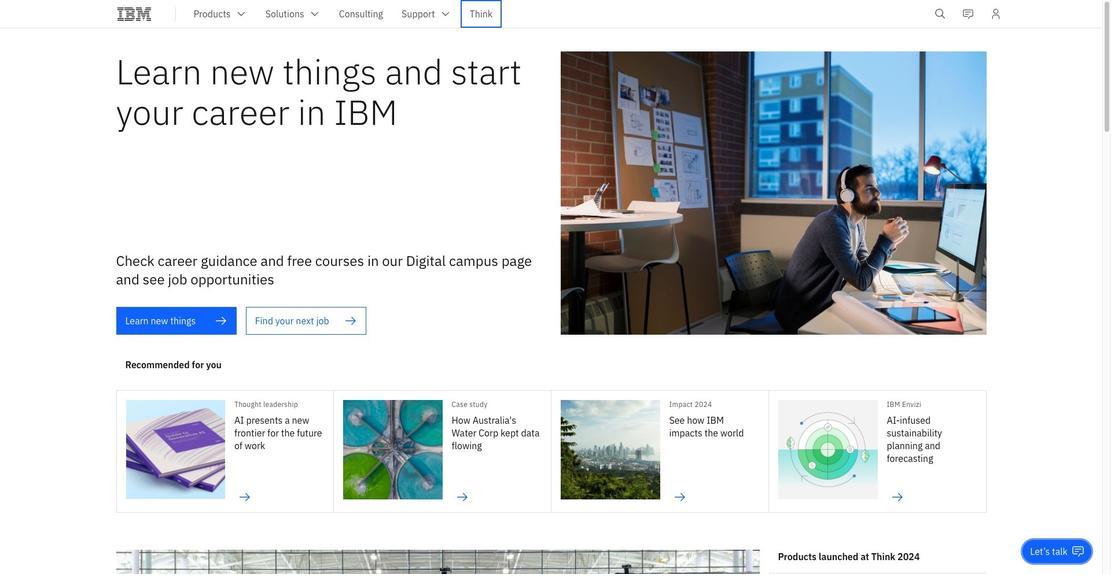 Task type: describe. For each thing, give the bounding box(es) containing it.
let's talk element
[[1030, 546, 1068, 559]]



